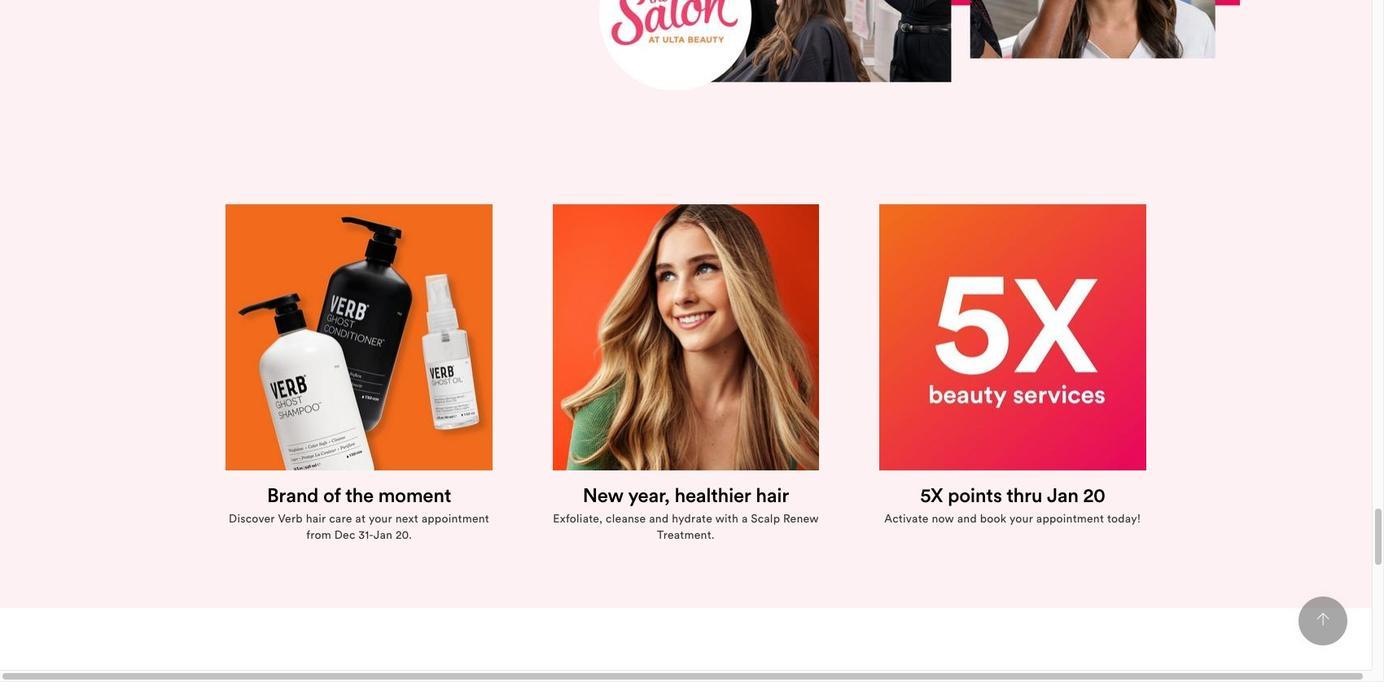 Task type: vqa. For each thing, say whether or not it's contained in the screenshot.
now
yes



Task type: locate. For each thing, give the bounding box(es) containing it.
1 vertical spatial hair
[[306, 512, 326, 526]]

appointment down 20
[[1037, 512, 1105, 526]]

0 horizontal spatial your
[[369, 512, 393, 526]]

dec
[[335, 528, 356, 543]]

your
[[369, 512, 393, 526], [1010, 512, 1034, 526]]

your inside 5x points thru jan 20 activate now and book your appointment today!
[[1010, 512, 1034, 526]]

1 horizontal spatial hair
[[756, 483, 789, 508]]

0 vertical spatial jan
[[1048, 483, 1079, 508]]

1 appointment from the left
[[422, 512, 490, 526]]

your for the
[[369, 512, 393, 526]]

of
[[323, 483, 341, 508]]

appointment down the moment
[[422, 512, 490, 526]]

1 horizontal spatial jan
[[1048, 483, 1079, 508]]

moment
[[378, 483, 451, 508]]

2 and from the left
[[958, 512, 977, 526]]

the salon at ulta beauty image
[[599, 0, 1240, 100]]

brand of the moment discover verb hair care at your next appointment from dec 31-jan 20.
[[229, 483, 490, 543]]

31-
[[359, 528, 374, 543]]

your right at
[[369, 512, 393, 526]]

your inside brand of the moment discover verb hair care at your next appointment from dec 31-jan 20.
[[369, 512, 393, 526]]

hair up from
[[306, 512, 326, 526]]

and right now
[[958, 512, 977, 526]]

0 horizontal spatial jan
[[374, 528, 393, 543]]

new year, healthier hair exfoliate, cleanse and hydrate with a scalp renew treatment.
[[553, 483, 819, 543]]

new
[[583, 483, 624, 508]]

1 horizontal spatial and
[[958, 512, 977, 526]]

hair up scalp on the right of the page
[[756, 483, 789, 508]]

now
[[932, 512, 955, 526]]

1 your from the left
[[369, 512, 393, 526]]

2 your from the left
[[1010, 512, 1034, 526]]

and
[[649, 512, 669, 526], [958, 512, 977, 526]]

your for thru
[[1010, 512, 1034, 526]]

exfoliate,
[[553, 512, 603, 526]]

5x points thru jan 20 activate now and book your appointment today!
[[885, 483, 1142, 526]]

appointment
[[422, 512, 490, 526], [1037, 512, 1105, 526]]

and down year,
[[649, 512, 669, 526]]

appointment inside brand of the moment discover verb hair care at your next appointment from dec 31-jan 20.
[[422, 512, 490, 526]]

jan left the 20.
[[374, 528, 393, 543]]

1 horizontal spatial appointment
[[1037, 512, 1105, 526]]

1 horizontal spatial your
[[1010, 512, 1034, 526]]

healthier
[[675, 483, 752, 508]]

0 horizontal spatial hair
[[306, 512, 326, 526]]

1 and from the left
[[649, 512, 669, 526]]

hair
[[756, 483, 789, 508], [306, 512, 326, 526]]

2 appointment from the left
[[1037, 512, 1105, 526]]

scalp
[[751, 512, 781, 526]]

from
[[306, 528, 332, 543]]

1 vertical spatial jan
[[374, 528, 393, 543]]

activate
[[885, 512, 929, 526]]

book
[[980, 512, 1007, 526]]

0 horizontal spatial appointment
[[422, 512, 490, 526]]

0 vertical spatial hair
[[756, 483, 789, 508]]

brand
[[267, 483, 319, 508]]

jan
[[1048, 483, 1079, 508], [374, 528, 393, 543]]

0 horizontal spatial and
[[649, 512, 669, 526]]

your down the thru
[[1010, 512, 1034, 526]]

jan inside 5x points thru jan 20 activate now and book your appointment today!
[[1048, 483, 1079, 508]]

jan left 20
[[1048, 483, 1079, 508]]

with
[[716, 512, 739, 526]]

year,
[[628, 483, 670, 508]]



Task type: describe. For each thing, give the bounding box(es) containing it.
discover
[[229, 512, 275, 526]]

cleanse
[[606, 512, 646, 526]]

thru
[[1007, 483, 1043, 508]]

back to top image
[[1317, 613, 1330, 626]]

and inside the new year, healthier hair exfoliate, cleanse and hydrate with a scalp renew treatment.
[[649, 512, 669, 526]]

20
[[1084, 483, 1106, 508]]

20.
[[396, 528, 412, 543]]

today!
[[1108, 512, 1142, 526]]

messages bubble square menu image
[[1382, 376, 1385, 395]]

points
[[948, 483, 1002, 508]]

verb
[[278, 512, 303, 526]]

and inside 5x points thru jan 20 activate now and book your appointment today!
[[958, 512, 977, 526]]

jan inside brand of the moment discover verb hair care at your next appointment from dec 31-jan 20.
[[374, 528, 393, 543]]

renew
[[784, 512, 819, 526]]

a
[[742, 512, 748, 526]]

hair inside brand of the moment discover verb hair care at your next appointment from dec 31-jan 20.
[[306, 512, 326, 526]]

hydrate
[[672, 512, 713, 526]]

fee
[[1377, 398, 1385, 406]]

hair inside the new year, healthier hair exfoliate, cleanse and hydrate with a scalp renew treatment.
[[756, 483, 789, 508]]

care
[[329, 512, 352, 526]]

the
[[346, 483, 374, 508]]

at
[[355, 512, 366, 526]]

appointment inside 5x points thru jan 20 activate now and book your appointment today!
[[1037, 512, 1105, 526]]

5x
[[921, 483, 944, 508]]

treatment.
[[657, 528, 715, 543]]

next
[[396, 512, 419, 526]]



